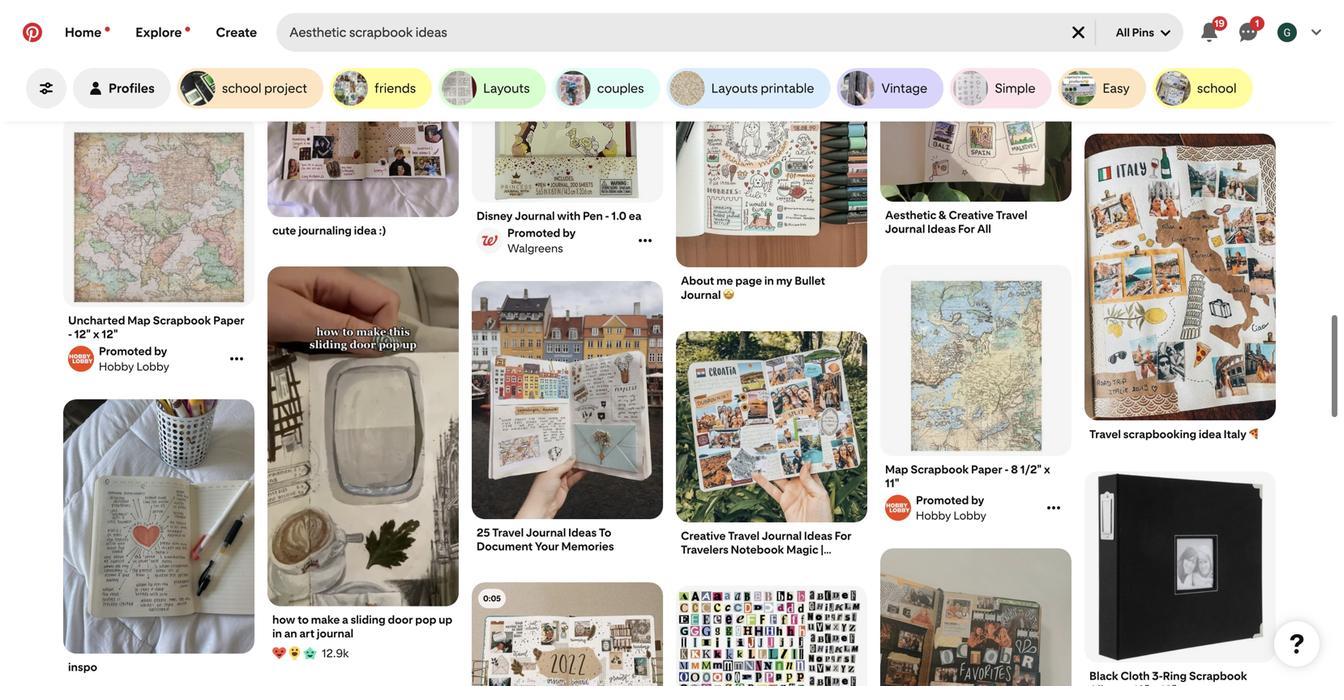Task type: vqa. For each thing, say whether or not it's contained in the screenshot.


Task type: describe. For each thing, give the bounding box(es) containing it.
12.9k link
[[272, 644, 454, 664]]

scrapbook inside uncharted map scrapbook paper - 12" x 12"
[[153, 314, 211, 328]]

lobby for map
[[137, 360, 169, 374]]

journaling
[[298, 224, 352, 238]]

lavender
[[68, 30, 118, 44]]

scrapbook inside the black cloth 3-ring scrapbook album - 12" x 12"
[[1190, 670, 1248, 684]]

uncharted map scrapbook paper - 12" x 12"
[[68, 314, 245, 341]]

my
[[777, 274, 793, 288]]

journal inside the "aesthetic & creative travel journal ideas for all"
[[886, 222, 926, 236]]

in inside about me page in my bullet journal 🤩
[[765, 274, 774, 288]]

to
[[599, 526, 612, 540]]

document
[[477, 540, 533, 554]]

to
[[298, 614, 309, 627]]

art
[[300, 627, 315, 641]]

memories
[[562, 540, 614, 554]]

bullet
[[795, 274, 825, 288]]

bullet journal link
[[1090, 91, 1272, 105]]

how
[[272, 614, 296, 627]]

3-
[[1153, 670, 1163, 684]]

aesthetic & creative travel journal ideas for all
[[886, 208, 1028, 236]]

map scrapbook paper - 8 1/2" x 11" link
[[886, 463, 1067, 491]]

layouts printable link
[[667, 68, 831, 109]]

friends
[[375, 81, 416, 96]]

dimensions: 	 length: 11" 	 width: 8 1/2" note: sheet is sold individually. with scrapbooking, the success oftentimes relies upon the layout! map scrapbook paper features a map design that will be made perfect with your shapes, embellishments, and photographs. use it for any theme you wish! image
[[881, 265, 1072, 457]]

11"
[[886, 477, 900, 491]]

create link
[[203, 13, 270, 52]]

page
[[736, 274, 763, 288]]

disney
[[477, 209, 513, 223]]

your
[[535, 540, 559, 554]]

black
[[1090, 670, 1119, 684]]

ideas for creative travel journal ideas for travelers notebook magic | aesthetic journal accessories |
[[804, 530, 833, 543]]

couples
[[597, 81, 644, 96]]

ring
[[1163, 670, 1187, 684]]

uncharted
[[68, 314, 125, 328]]

school project link
[[177, 68, 324, 109]]

pen
[[583, 209, 603, 223]]

travel scrapbooking idea italy 🍕
[[1090, 428, 1261, 442]]

profiles link
[[73, 68, 171, 109]]

hobby lobby for scrapbook
[[916, 509, 987, 523]]

aesthetic inside the "aesthetic & creative travel journal ideas for all"
[[886, 208, 937, 222]]

idea for italy
[[1199, 428, 1222, 442]]

inspo link
[[68, 661, 250, 675]]

explore link
[[123, 13, 203, 52]]

25 travel journal ideas to document your memories
[[477, 526, 614, 554]]

notebook
[[731, 543, 785, 557]]

album
[[1090, 684, 1125, 687]]

filter image
[[40, 82, 53, 95]]

textured
[[120, 30, 167, 44]]

black cloth 3-ring scrapbook album - 12" x 12" link
[[1090, 670, 1272, 687]]

school link
[[1153, 68, 1253, 109]]

notifications image for explore
[[185, 27, 190, 32]]

layouts for layouts
[[484, 81, 530, 96]]

easy link
[[1059, 68, 1147, 109]]

a
[[342, 614, 349, 627]]

25 travel journal ideas to document your memories link
[[477, 526, 659, 554]]

about me page in my bullet journal 🤩
[[681, 274, 825, 302]]

about
[[681, 274, 715, 288]]

this contains an image of: bullet journal image
[[1085, 0, 1276, 85]]

walgreens link
[[474, 226, 635, 255]]

0 vertical spatial journal
[[1122, 91, 1159, 105]]

- for uncharted map scrapbook paper - 12" x 12"
[[68, 328, 72, 341]]

1.0
[[612, 209, 627, 223]]

paper for lavender textured scrapbook paper - 12" x 12"
[[68, 44, 99, 58]]

lobby for textured
[[137, 76, 169, 90]]

couples link
[[553, 68, 661, 109]]

🍕
[[1249, 428, 1261, 442]]

travel inside creative travel journal ideas for travelers notebook magic | aesthetic journal accessories |
[[728, 530, 760, 543]]

map scrapbook paper - 8 1/2" x 11"
[[886, 463, 1051, 491]]

home
[[65, 25, 102, 40]]

vintage
[[882, 81, 928, 96]]

journal inside about me page in my bullet journal 🤩
[[681, 288, 721, 302]]

travelers
[[681, 543, 729, 557]]

an
[[284, 627, 297, 641]]

black cloth 3-ring scrapbook album - 12" x 12"
[[1090, 670, 1248, 687]]

lobby for scrapbook
[[954, 509, 987, 523]]

map inside the map scrapbook paper - 8 1/2" x 11"
[[886, 463, 909, 477]]

simple
[[995, 81, 1036, 96]]

all pins
[[1116, 26, 1155, 39]]

25
[[477, 526, 490, 540]]

this contains an image of: magazine letters sticker pack image
[[676, 586, 868, 687]]

hobby lobby for textured
[[99, 76, 169, 90]]

hobby for scrapbook
[[916, 509, 952, 523]]

x inside the black cloth 3-ring scrapbook album - 12" x 12"
[[1152, 684, 1159, 687]]

for inside the "aesthetic & creative travel journal ideas for all"
[[959, 222, 975, 236]]

simple link
[[951, 68, 1052, 109]]

how to make a sliding door pop up in an art journal link
[[272, 614, 454, 641]]

- for disney journal with pen - 1.0 ea
[[605, 209, 609, 223]]

create
[[216, 25, 257, 40]]

sliding
[[351, 614, 386, 627]]

19
[[1215, 17, 1225, 29]]

paper inside the map scrapbook paper - 8 1/2" x 11"
[[972, 463, 1003, 477]]

lavender textured scrapbook paper - 12" x 12"
[[68, 30, 228, 58]]

1 button
[[1229, 13, 1268, 52]]

lavender textured scrapbook paper - 12" x 12" link
[[68, 30, 250, 58]]

ideas inside the "aesthetic & creative travel journal ideas for all"
[[928, 222, 956, 236]]

magic
[[787, 543, 819, 557]]

0 horizontal spatial |
[[821, 543, 824, 557]]

cute journaling idea :) link
[[272, 224, 454, 238]]

hobby lobby for map
[[99, 360, 169, 374]]

- inside the black cloth 3-ring scrapbook album - 12" x 12"
[[1127, 684, 1131, 687]]

creative inside creative travel journal ideas for travelers notebook magic | aesthetic journal accessories |
[[681, 530, 726, 543]]

this contains an image of: about me page in my bullet journal 🤩 image
[[676, 13, 868, 268]]

ea
[[629, 209, 642, 223]]

this contains an image of: 25 travel journal ideas to document your memories image
[[472, 281, 663, 521]]

all inside button
[[1116, 26, 1130, 39]]

🤩
[[723, 288, 735, 302]]

printable
[[761, 81, 815, 96]]

layouts printable
[[712, 81, 815, 96]]

map inside uncharted map scrapbook paper - 12" x 12"
[[127, 314, 151, 328]]

home link
[[52, 13, 123, 52]]

- for lavender textured scrapbook paper - 12" x 12"
[[102, 44, 106, 58]]



Task type: locate. For each thing, give the bounding box(es) containing it.
disney journal with pen - 1.0 ea
[[477, 209, 642, 223]]

0 vertical spatial all
[[1116, 26, 1130, 39]]

scrapbook
[[169, 30, 228, 44], [153, 314, 211, 328], [911, 463, 969, 477], [1190, 670, 1248, 684]]

bullet journal
[[1090, 91, 1159, 105]]

- inside lavender textured scrapbook paper - 12" x 12"
[[102, 44, 106, 58]]

creative inside the "aesthetic & creative travel journal ideas for all"
[[949, 208, 994, 222]]

layouts
[[484, 81, 530, 96], [712, 81, 758, 96]]

0 horizontal spatial in
[[272, 627, 282, 641]]

cloth
[[1121, 670, 1150, 684]]

journal right bullet
[[1122, 91, 1159, 105]]

0 vertical spatial hobby
[[99, 76, 134, 90]]

paper inside uncharted map scrapbook paper - 12" x 12"
[[213, 314, 245, 328]]

notifications image right explore at left top
[[185, 27, 190, 32]]

for inside creative travel journal ideas for travelers notebook magic | aesthetic journal accessories |
[[835, 530, 852, 543]]

0 vertical spatial paper
[[68, 44, 99, 58]]

make
[[311, 614, 340, 627]]

travel
[[996, 208, 1028, 222], [1090, 428, 1121, 442], [492, 526, 524, 540], [728, 530, 760, 543]]

0 vertical spatial hobby lobby link
[[66, 61, 226, 90]]

notifications image inside home link
[[105, 27, 110, 32]]

1 vertical spatial idea
[[1199, 428, 1222, 442]]

| right magic
[[821, 543, 824, 557]]

1 school from the left
[[222, 81, 262, 96]]

bullet
[[1090, 91, 1120, 105]]

hobby lobby link down the map scrapbook paper - 8 1/2" x 11"
[[883, 494, 1044, 523]]

creative travel journal ideas for travelers notebook magic | aesthetic journal accessories |
[[681, 530, 852, 571]]

0 horizontal spatial school
[[222, 81, 262, 96]]

&
[[939, 208, 947, 222]]

notifications image right home at the left of the page
[[105, 27, 110, 32]]

hobby down uncharted
[[99, 360, 134, 374]]

1 layouts from the left
[[484, 81, 530, 96]]

1 vertical spatial lobby
[[137, 360, 169, 374]]

1 vertical spatial in
[[272, 627, 282, 641]]

0 vertical spatial in
[[765, 274, 774, 288]]

profiles
[[109, 81, 155, 96]]

x for uncharted map scrapbook paper - 12" x 12"
[[93, 328, 99, 341]]

notifications image
[[105, 27, 110, 32], [185, 27, 190, 32]]

| right accessories
[[844, 557, 847, 571]]

in inside how to make a sliding door pop up in an art journal
[[272, 627, 282, 641]]

lobby down uncharted map scrapbook paper - 12" x 12" at top left
[[137, 360, 169, 374]]

travel left scrapbooking
[[1090, 428, 1121, 442]]

notifications image inside "explore" link
[[185, 27, 190, 32]]

0 vertical spatial creative
[[949, 208, 994, 222]]

0 vertical spatial hobby lobby
[[99, 76, 169, 90]]

journal inside how to make a sliding door pop up in an art journal
[[317, 627, 354, 641]]

x for lavender textured scrapbook paper - 12" x 12"
[[126, 44, 133, 58]]

1 notifications image from the left
[[105, 27, 110, 32]]

x inside uncharted map scrapbook paper - 12" x 12"
[[93, 328, 99, 341]]

idea left the italy
[[1199, 428, 1222, 442]]

in
[[765, 274, 774, 288], [272, 627, 282, 641]]

aesthetic inside creative travel journal ideas for travelers notebook magic | aesthetic journal accessories |
[[681, 557, 733, 571]]

ideas inside creative travel journal ideas for travelers notebook magic | aesthetic journal accessories |
[[804, 530, 833, 543]]

0 horizontal spatial map
[[127, 314, 151, 328]]

with
[[557, 209, 581, 223]]

hobby lobby link for map
[[66, 345, 226, 374]]

8
[[1011, 463, 1019, 477]]

hobby lobby link for scrapbook
[[883, 494, 1044, 523]]

for right &
[[959, 222, 975, 236]]

pop
[[415, 614, 437, 627]]

19 button
[[1191, 13, 1229, 52]]

school down 19 button
[[1198, 81, 1237, 96]]

journal
[[515, 209, 555, 223], [886, 222, 926, 236], [681, 288, 721, 302], [526, 526, 566, 540], [762, 530, 802, 543], [735, 557, 775, 571]]

lobby down the map scrapbook paper - 8 1/2" x 11"
[[954, 509, 987, 523]]

about me page in my bullet journal 🤩 link
[[681, 274, 863, 303]]

0 horizontal spatial layouts
[[484, 81, 530, 96]]

:)
[[379, 224, 386, 238]]

dimensions:   length: 12"  width: 12"      note: scrapbook sheet is sold individually. your projects are a reflection of your personality, so pick only the finest paper for your scrapbook. this paper can be used for cutting shapes or effects to create a unique look on your projects. uncharted map scrapbook paper features an antiqued world map design. it is perfect for wedding invitations, announcements, matting, creating dimension in scrapbook pages, and other paper crafts! image
[[63, 116, 255, 307]]

hobby lobby link
[[66, 61, 226, 90], [66, 345, 226, 374], [883, 494, 1044, 523]]

door
[[388, 614, 413, 627]]

hobby for textured
[[99, 76, 134, 90]]

travel inside 25 travel journal ideas to document your memories
[[492, 526, 524, 540]]

for right magic
[[835, 530, 852, 543]]

this contains an image of: inspo image
[[63, 400, 255, 655]]

1 horizontal spatial |
[[844, 557, 847, 571]]

this contains: page travel scrapbooking italie image
[[1085, 134, 1276, 421]]

2 horizontal spatial ideas
[[928, 222, 956, 236]]

hobby
[[99, 76, 134, 90], [99, 360, 134, 374], [916, 509, 952, 523]]

x
[[126, 44, 133, 58], [93, 328, 99, 341], [1044, 463, 1051, 477], [1152, 684, 1159, 687]]

journal inside 25 travel journal ideas to document your memories
[[526, 526, 566, 540]]

ideas inside 25 travel journal ideas to document your memories
[[568, 526, 597, 540]]

0 horizontal spatial ideas
[[568, 526, 597, 540]]

1 vertical spatial journal
[[317, 627, 354, 641]]

0 vertical spatial lobby
[[137, 76, 169, 90]]

disney journal with pen - 1.0 ea link
[[477, 209, 659, 223]]

greg robinson image
[[1278, 23, 1298, 42]]

1 horizontal spatial ideas
[[804, 530, 833, 543]]

ideas for 25 travel journal ideas to document your memories
[[568, 526, 597, 540]]

0 horizontal spatial idea
[[354, 224, 377, 238]]

200 sheet belle journal with pen. journal includes attached ribbon bookmark. image
[[472, 11, 663, 203]]

black cloth 3-ring scrapbook album is the perfect way to preserve and showcase your photos and memories. this three ring binder features a black cloth front, shiny metal corners, a label opening on the spine, a square photo opening on the front cover, and ten clear sheet protectors. this acid free piece can be used with scrapbook paper refills. house your memories with style! dimensions: album: length: 13" width: 15" height: 2 3/4" page size: length: 12" width: 12" photo opening: 1 - 4" x 4" alb image
[[1085, 472, 1276, 663]]

2 school from the left
[[1198, 81, 1237, 96]]

scrapbook inside lavender textured scrapbook paper - 12" x 12"
[[169, 30, 228, 44]]

1 horizontal spatial for
[[959, 222, 975, 236]]

2 vertical spatial hobby lobby link
[[883, 494, 1044, 523]]

1 vertical spatial creative
[[681, 530, 726, 543]]

1 vertical spatial all
[[978, 222, 992, 236]]

hobby lobby down uncharted map scrapbook paper - 12" x 12" at top left
[[99, 360, 169, 374]]

1 vertical spatial map
[[886, 463, 909, 477]]

ideas
[[928, 222, 956, 236], [568, 526, 597, 540], [804, 530, 833, 543]]

all
[[1116, 26, 1130, 39], [978, 222, 992, 236]]

list item
[[670, 0, 874, 13]]

friends link
[[330, 68, 432, 109]]

this contains: aesthetic & creative travel journal ideas for all image
[[881, 0, 1072, 203]]

layouts link
[[439, 68, 546, 109]]

1 vertical spatial hobby lobby link
[[66, 345, 226, 374]]

1 vertical spatial hobby lobby
[[99, 360, 169, 374]]

0 horizontal spatial paper
[[68, 44, 99, 58]]

accessories
[[777, 557, 842, 571]]

hobby lobby link down uncharted map scrapbook paper - 12" x 12" at top left
[[66, 345, 226, 374]]

paper
[[68, 44, 99, 58], [213, 314, 245, 328], [972, 463, 1003, 477]]

0 horizontal spatial all
[[978, 222, 992, 236]]

lobby down lavender textured scrapbook paper - 12" x 12"
[[137, 76, 169, 90]]

x for map scrapbook paper - 8 1/2" x 11"
[[1044, 463, 1051, 477]]

0 vertical spatial idea
[[354, 224, 377, 238]]

0 vertical spatial map
[[127, 314, 151, 328]]

aesthetic
[[886, 208, 937, 222], [681, 557, 733, 571]]

0 horizontal spatial for
[[835, 530, 852, 543]]

1 vertical spatial aesthetic
[[681, 557, 733, 571]]

vintage link
[[837, 68, 944, 109]]

1 horizontal spatial idea
[[1199, 428, 1222, 442]]

italy
[[1224, 428, 1247, 442]]

0 horizontal spatial journal
[[317, 627, 354, 641]]

inspo
[[68, 661, 97, 675]]

creative left notebook
[[681, 530, 726, 543]]

in left my
[[765, 274, 774, 288]]

travel left magic
[[728, 530, 760, 543]]

in left an
[[272, 627, 282, 641]]

idea
[[354, 224, 377, 238], [1199, 428, 1222, 442]]

0 vertical spatial aesthetic
[[886, 208, 937, 222]]

hobby lobby down the map scrapbook paper - 8 1/2" x 11"
[[916, 509, 987, 523]]

notifications image for home
[[105, 27, 110, 32]]

cute
[[272, 224, 296, 238]]

creative
[[949, 208, 994, 222], [681, 530, 726, 543]]

explore
[[136, 25, 182, 40]]

0 horizontal spatial aesthetic
[[681, 557, 733, 571]]

2 notifications image from the left
[[185, 27, 190, 32]]

1 horizontal spatial creative
[[949, 208, 994, 222]]

school
[[222, 81, 262, 96], [1198, 81, 1237, 96]]

this contains an image of: image
[[472, 583, 663, 687]]

12.9k
[[322, 647, 349, 661]]

travel inside the "aesthetic & creative travel journal ideas for all"
[[996, 208, 1028, 222]]

1
[[1256, 17, 1260, 29]]

person image
[[89, 82, 102, 95]]

1 horizontal spatial school
[[1198, 81, 1237, 96]]

creative right &
[[949, 208, 994, 222]]

all left pins
[[1116, 26, 1130, 39]]

2 horizontal spatial paper
[[972, 463, 1003, 477]]

up
[[439, 614, 453, 627]]

all right &
[[978, 222, 992, 236]]

2 layouts from the left
[[712, 81, 758, 96]]

idea left :)
[[354, 224, 377, 238]]

map
[[127, 314, 151, 328], [886, 463, 909, 477]]

1/2"
[[1021, 463, 1042, 477]]

[paidad] visit 'bookonboard.com' to end your search for best travel journal ideas, travel diary inspiration, simple travel book inspo, aesthetic travel scrapbook and art journal. diy travel sketchbook, illustration, prompts, doodles, stickers, bullet packing list, map, cover, templates and layouts, digital/polaroid photos, postcards, roadtrip, my adventure book ideas for your travelers notebook full of creative, vintage and unique pages #traveljournalideas #travelscrapbookingideaslayoutsimple image
[[676, 332, 868, 523]]

travel scrapbooking idea italy 🍕 link
[[1090, 427, 1272, 442]]

2 vertical spatial paper
[[972, 463, 1003, 477]]

1 vertical spatial for
[[835, 530, 852, 543]]

aesthetic & creative travel journal ideas for all link
[[886, 208, 1067, 236]]

0 horizontal spatial notifications image
[[105, 27, 110, 32]]

hobby lobby down lavender textured scrapbook paper - 12" x 12"
[[99, 76, 169, 90]]

hobby for map
[[99, 360, 134, 374]]

project
[[264, 81, 307, 96]]

paper for uncharted map scrapbook paper - 12" x 12"
[[213, 314, 245, 328]]

2 vertical spatial hobby
[[916, 509, 952, 523]]

hobby lobby
[[99, 76, 169, 90], [99, 360, 169, 374], [916, 509, 987, 523]]

school for school project
[[222, 81, 262, 96]]

0 horizontal spatial creative
[[681, 530, 726, 543]]

dropdown image
[[1161, 29, 1171, 38]]

2 vertical spatial lobby
[[954, 509, 987, 523]]

travel right &
[[996, 208, 1028, 222]]

walgreens
[[508, 242, 563, 255]]

journal up 12.9k
[[317, 627, 354, 641]]

pins
[[1133, 26, 1155, 39]]

1 horizontal spatial all
[[1116, 26, 1130, 39]]

- inside the map scrapbook paper - 8 1/2" x 11"
[[1005, 463, 1009, 477]]

x inside the map scrapbook paper - 8 1/2" x 11"
[[1044, 463, 1051, 477]]

hobby down the map scrapbook paper - 8 1/2" x 11"
[[916, 509, 952, 523]]

- inside uncharted map scrapbook paper - 12" x 12"
[[68, 328, 72, 341]]

scrapbooking
[[1124, 428, 1197, 442]]

all inside the "aesthetic & creative travel journal ideas for all"
[[978, 222, 992, 236]]

hobby down lavender textured scrapbook paper - 12" x 12"
[[99, 76, 134, 90]]

idea for :)
[[354, 224, 377, 238]]

school for school
[[1198, 81, 1237, 96]]

-
[[102, 44, 106, 58], [605, 209, 609, 223], [68, 328, 72, 341], [1005, 463, 1009, 477], [1127, 684, 1131, 687]]

school project
[[222, 81, 307, 96]]

2 vertical spatial hobby lobby
[[916, 509, 987, 523]]

all pins button
[[1103, 13, 1184, 52]]

this contains an image of: cute journaling idea :) image
[[268, 0, 459, 218]]

1 vertical spatial paper
[[213, 314, 245, 328]]

for
[[959, 222, 975, 236], [835, 530, 852, 543]]

this contains an image of: my journal image
[[881, 549, 1072, 687]]

journal
[[1122, 91, 1159, 105], [317, 627, 354, 641]]

paper inside lavender textured scrapbook paper - 12" x 12"
[[68, 44, 99, 58]]

layouts for layouts printable
[[712, 81, 758, 96]]

1 vertical spatial hobby
[[99, 360, 134, 374]]

1 horizontal spatial journal
[[1122, 91, 1159, 105]]

school left project
[[222, 81, 262, 96]]

hobby lobby link down lavender textured scrapbook paper - 12" x 12"
[[66, 61, 226, 90]]

0 vertical spatial for
[[959, 222, 975, 236]]

1 horizontal spatial aesthetic
[[886, 208, 937, 222]]

1 horizontal spatial layouts
[[712, 81, 758, 96]]

cute journaling idea :)
[[272, 224, 386, 238]]

x inside lavender textured scrapbook paper - 12" x 12"
[[126, 44, 133, 58]]

Search text field
[[290, 13, 1056, 52]]

easy
[[1103, 81, 1130, 96]]

hobby lobby link for textured
[[66, 61, 226, 90]]

1 horizontal spatial paper
[[213, 314, 245, 328]]

1 horizontal spatial map
[[886, 463, 909, 477]]

uncharted map scrapbook paper - 12" x 12" link
[[68, 314, 250, 341]]

travel right 25
[[492, 526, 524, 540]]

1 horizontal spatial notifications image
[[185, 27, 190, 32]]

1 horizontal spatial in
[[765, 274, 774, 288]]

lobby
[[137, 76, 169, 90], [137, 360, 169, 374], [954, 509, 987, 523]]

scrapbook inside the map scrapbook paper - 8 1/2" x 11"
[[911, 463, 969, 477]]



